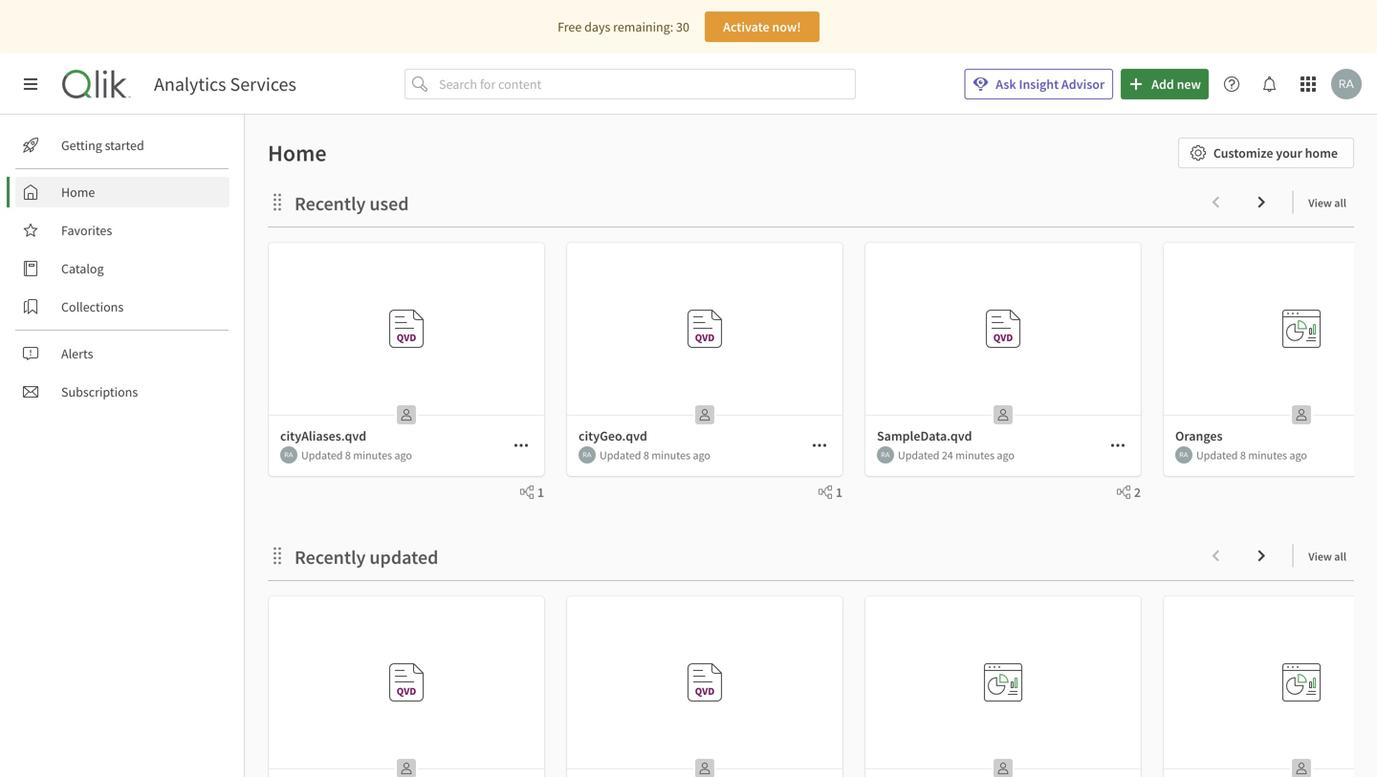 Task type: describe. For each thing, give the bounding box(es) containing it.
activate
[[723, 18, 770, 35]]

citygeo.qvd for recently updated
[[696, 750, 753, 765]]

1 for citygeo.qvd
[[836, 484, 843, 501]]

favorites
[[61, 222, 112, 239]]

: citygeo.qvd for recently updated
[[691, 750, 753, 765]]

citygeo.qvd for recently used
[[696, 396, 753, 411]]

ruby anderson image for oranges
[[1175, 447, 1193, 464]]

ruby anderson image
[[280, 447, 297, 464]]

home
[[1305, 144, 1338, 162]]

getting started link
[[15, 130, 230, 161]]

add
[[1152, 76, 1174, 93]]

updated 8 minutes ago for citygeo.qvd
[[600, 448, 711, 463]]

ask insight advisor
[[996, 76, 1105, 93]]

more actions image
[[812, 438, 827, 453]]

ago for citygeo.qvd
[[693, 448, 711, 463]]

minutes for oranges
[[1248, 448, 1287, 463]]

8 for oranges
[[1240, 448, 1246, 463]]

recently used
[[295, 192, 409, 216]]

view for recently used
[[1309, 196, 1332, 210]]

updated
[[370, 546, 438, 570]]

8 for cityaliases.qvd
[[345, 448, 351, 463]]

recently for recently updated
[[295, 546, 366, 570]]

getting
[[61, 137, 102, 154]]

home link
[[15, 177, 230, 208]]

used
[[370, 192, 409, 216]]

home inside main content
[[268, 139, 327, 167]]

ruby anderson image for citygeo.qvd
[[579, 447, 596, 464]]

move collection image for recently used
[[268, 193, 287, 212]]

: citygeo.qvd for recently used
[[691, 396, 753, 411]]

ago for oranges
[[1290, 448, 1307, 463]]

ago for cityaliases.qvd
[[395, 448, 412, 463]]

updated for citygeo.qvd
[[600, 448, 641, 463]]

add new button
[[1121, 69, 1209, 99]]

advisor
[[1062, 76, 1105, 93]]

free days remaining: 30
[[558, 18, 690, 35]]

updated 24 minutes ago
[[898, 448, 1015, 463]]

view all link for recently used
[[1309, 190, 1354, 214]]

navigation pane element
[[0, 122, 244, 415]]

minutes for sampledata.qvd
[[956, 448, 995, 463]]

ruby anderson element for cityaliases.qvd
[[280, 447, 297, 464]]

move collection image for recently updated
[[268, 547, 287, 566]]

close sidebar menu image
[[23, 77, 38, 92]]

customize your home button
[[1178, 138, 1354, 168]]

analytics
[[154, 72, 226, 96]]

remaining:
[[613, 18, 674, 35]]

24
[[942, 448, 953, 463]]

minutes for cityaliases.qvd
[[353, 448, 392, 463]]

subscriptions link
[[15, 377, 230, 407]]

updated 8 minutes ago for cityaliases.qvd
[[301, 448, 412, 463]]

recently used link
[[295, 192, 417, 216]]

all for recently updated
[[1335, 549, 1347, 564]]

all for recently used
[[1335, 196, 1347, 210]]

Search for content text field
[[435, 69, 856, 100]]

view all link for recently updated
[[1309, 544, 1354, 568]]

ask
[[996, 76, 1016, 93]]



Task type: locate. For each thing, give the bounding box(es) containing it.
4 ruby anderson element from the left
[[1175, 447, 1193, 464]]

0 vertical spatial home
[[268, 139, 327, 167]]

catalog link
[[15, 253, 230, 284]]

0 vertical spatial cityaliases.qvd
[[391, 396, 462, 411]]

1 vertical spatial all
[[1335, 549, 1347, 564]]

activate now! link
[[705, 11, 820, 42]]

1 vertical spatial view all link
[[1309, 544, 1354, 568]]

catalog
[[61, 260, 104, 277]]

view for recently updated
[[1309, 549, 1332, 564]]

1 minutes from the left
[[353, 448, 392, 463]]

new
[[1177, 76, 1201, 93]]

1 8 from the left
[[345, 448, 351, 463]]

3 ruby anderson element from the left
[[877, 447, 894, 464]]

started
[[105, 137, 144, 154]]

move collection image
[[268, 193, 287, 212], [268, 547, 287, 566]]

home up recently used
[[268, 139, 327, 167]]

1 : from the top
[[691, 396, 694, 411]]

0 vertical spatial view
[[1309, 196, 1332, 210]]

1 more actions image from the left
[[514, 438, 529, 453]]

1 view all from the top
[[1309, 196, 1347, 210]]

recently updated
[[295, 546, 438, 570]]

1 1 button from the left
[[512, 484, 544, 501]]

3 updated from the left
[[898, 448, 940, 463]]

8 for citygeo.qvd
[[644, 448, 649, 463]]

2 : citygeo.qvd from the top
[[691, 750, 753, 765]]

1 horizontal spatial more actions image
[[1110, 438, 1126, 453]]

0 horizontal spatial home
[[61, 184, 95, 201]]

1 : citygeo.qvd from the top
[[691, 396, 753, 411]]

ruby anderson element
[[280, 447, 297, 464], [579, 447, 596, 464], [877, 447, 894, 464], [1175, 447, 1193, 464]]

ask insight advisor button
[[964, 69, 1113, 99]]

: for recently updated
[[691, 750, 694, 765]]

days
[[585, 18, 611, 35]]

1 horizontal spatial 8
[[644, 448, 649, 463]]

move collection image left recently used
[[268, 193, 287, 212]]

ruby anderson element for citygeo.qvd
[[579, 447, 596, 464]]

home up favorites
[[61, 184, 95, 201]]

ruby anderson image
[[1331, 69, 1362, 99], [579, 447, 596, 464], [877, 447, 894, 464], [1175, 447, 1193, 464]]

0 vertical spatial :
[[691, 396, 694, 411]]

sampledata.qvd
[[983, 396, 1063, 411], [877, 428, 972, 445]]

1 updated 8 minutes ago from the left
[[301, 448, 412, 463]]

collections
[[61, 298, 124, 316]]

: citygeo.qvd
[[691, 396, 753, 411], [691, 750, 753, 765]]

sampledata.qvd up updated 24 minutes ago
[[983, 396, 1063, 411]]

1 view from the top
[[1309, 196, 1332, 210]]

2 1 button from the left
[[811, 484, 843, 501]]

1 horizontal spatial sampledata.qvd
[[983, 396, 1063, 411]]

1 updated from the left
[[301, 448, 343, 463]]

recently left updated at the left of the page
[[295, 546, 366, 570]]

1 horizontal spatial 1 button
[[811, 484, 843, 501]]

: for recently used
[[691, 396, 694, 411]]

recently for recently used
[[295, 192, 366, 216]]

updated 8 minutes ago
[[301, 448, 412, 463], [600, 448, 711, 463], [1197, 448, 1307, 463]]

view all for recently updated
[[1309, 549, 1347, 564]]

cityaliases.qvd for recently updated
[[391, 750, 462, 765]]

oranges
[[1175, 428, 1223, 445]]

free
[[558, 18, 582, 35]]

1 button for cityaliases.qvd
[[512, 484, 544, 501]]

updated for cityaliases.qvd
[[301, 448, 343, 463]]

customize
[[1214, 144, 1273, 162]]

favorites link
[[15, 215, 230, 246]]

updated for sampledata.qvd
[[898, 448, 940, 463]]

cityaliases.qvd link
[[269, 597, 544, 778]]

recently updated link
[[295, 546, 446, 570]]

1 ruby anderson element from the left
[[280, 447, 297, 464]]

1 vertical spatial cityaliases.qvd
[[280, 428, 366, 445]]

2 horizontal spatial updated 8 minutes ago
[[1197, 448, 1307, 463]]

view all for recently used
[[1309, 196, 1347, 210]]

analytics services element
[[154, 72, 296, 96]]

all
[[1335, 196, 1347, 210], [1335, 549, 1347, 564]]

1 for cityaliases.qvd
[[537, 484, 544, 501]]

view all link
[[1309, 190, 1354, 214], [1309, 544, 1354, 568]]

1 horizontal spatial updated 8 minutes ago
[[600, 448, 711, 463]]

2 updated from the left
[[600, 448, 641, 463]]

2
[[1134, 484, 1141, 501]]

0 horizontal spatial 1 button
[[512, 484, 544, 501]]

0 vertical spatial view all
[[1309, 196, 1347, 210]]

0 vertical spatial sampledata.qvd
[[983, 396, 1063, 411]]

3 8 from the left
[[1240, 448, 1246, 463]]

more actions image for 1
[[514, 438, 529, 453]]

1 vertical spatial view
[[1309, 549, 1332, 564]]

analytics services
[[154, 72, 296, 96]]

ago for sampledata.qvd
[[997, 448, 1015, 463]]

view all
[[1309, 196, 1347, 210], [1309, 549, 1347, 564]]

updated 8 minutes ago for oranges
[[1197, 448, 1307, 463]]

4 minutes from the left
[[1248, 448, 1287, 463]]

1 vertical spatial citygeo.qvd
[[579, 428, 647, 445]]

2 all from the top
[[1335, 549, 1347, 564]]

getting started
[[61, 137, 144, 154]]

1 vertical spatial recently
[[295, 546, 366, 570]]

3 minutes from the left
[[956, 448, 995, 463]]

2 8 from the left
[[644, 448, 649, 463]]

activate now!
[[723, 18, 801, 35]]

minutes for citygeo.qvd
[[652, 448, 691, 463]]

0 horizontal spatial sampledata.qvd
[[877, 428, 972, 445]]

8
[[345, 448, 351, 463], [644, 448, 649, 463], [1240, 448, 1246, 463]]

1 button
[[512, 484, 544, 501], [811, 484, 843, 501]]

0 horizontal spatial 8
[[345, 448, 351, 463]]

:
[[691, 396, 694, 411], [691, 750, 694, 765]]

sampledata.qvd up the 24
[[877, 428, 972, 445]]

1 horizontal spatial home
[[268, 139, 327, 167]]

add new
[[1152, 76, 1201, 93]]

alerts link
[[15, 339, 230, 369]]

insight
[[1019, 76, 1059, 93]]

move collection image left recently updated on the left bottom of page
[[268, 547, 287, 566]]

cityaliases.qvd for recently used
[[391, 396, 462, 411]]

ruby anderson element for oranges
[[1175, 447, 1193, 464]]

0 horizontal spatial 1
[[537, 484, 544, 501]]

more actions image for 2
[[1110, 438, 1126, 453]]

2 more actions image from the left
[[1110, 438, 1126, 453]]

2 updated 8 minutes ago from the left
[[600, 448, 711, 463]]

your
[[1276, 144, 1303, 162]]

minutes
[[353, 448, 392, 463], [652, 448, 691, 463], [956, 448, 995, 463], [1248, 448, 1287, 463]]

2 : from the top
[[691, 750, 694, 765]]

1 all from the top
[[1335, 196, 1347, 210]]

recently
[[295, 192, 366, 216], [295, 546, 366, 570]]

2 ago from the left
[[693, 448, 711, 463]]

recently left used on the top of the page
[[295, 192, 366, 216]]

ago
[[395, 448, 412, 463], [693, 448, 711, 463], [997, 448, 1015, 463], [1290, 448, 1307, 463]]

1 view all link from the top
[[1309, 190, 1354, 214]]

cityaliases.qvd
[[391, 396, 462, 411], [280, 428, 366, 445], [391, 750, 462, 765]]

home inside navigation pane element
[[61, 184, 95, 201]]

1 horizontal spatial 1
[[836, 484, 843, 501]]

2 button
[[1109, 484, 1141, 501]]

2 vertical spatial citygeo.qvd
[[696, 750, 753, 765]]

updated
[[301, 448, 343, 463], [600, 448, 641, 463], [898, 448, 940, 463], [1197, 448, 1238, 463]]

2 view all link from the top
[[1309, 544, 1354, 568]]

1 button for citygeo.qvd
[[811, 484, 843, 501]]

0 vertical spatial all
[[1335, 196, 1347, 210]]

subscriptions
[[61, 384, 138, 401]]

1 1 from the left
[[537, 484, 544, 501]]

2 horizontal spatial 8
[[1240, 448, 1246, 463]]

alerts
[[61, 345, 93, 362]]

3 ago from the left
[[997, 448, 1015, 463]]

2 vertical spatial cityaliases.qvd
[[391, 750, 462, 765]]

1 vertical spatial : citygeo.qvd
[[691, 750, 753, 765]]

1 vertical spatial sampledata.qvd
[[877, 428, 972, 445]]

more actions image
[[514, 438, 529, 453], [1110, 438, 1126, 453]]

2 ruby anderson element from the left
[[579, 447, 596, 464]]

1
[[537, 484, 544, 501], [836, 484, 843, 501]]

services
[[230, 72, 296, 96]]

0 vertical spatial citygeo.qvd
[[696, 396, 753, 411]]

0 vertical spatial : citygeo.qvd
[[691, 396, 753, 411]]

1 vertical spatial home
[[61, 184, 95, 201]]

2 view all from the top
[[1309, 549, 1347, 564]]

0 vertical spatial recently
[[295, 192, 366, 216]]

1 vertical spatial view all
[[1309, 549, 1347, 564]]

0 vertical spatial view all link
[[1309, 190, 1354, 214]]

2 view from the top
[[1309, 549, 1332, 564]]

updated for oranges
[[1197, 448, 1238, 463]]

2 minutes from the left
[[652, 448, 691, 463]]

1 vertical spatial move collection image
[[268, 547, 287, 566]]

home main content
[[237, 115, 1377, 778]]

citygeo.qvd
[[696, 396, 753, 411], [579, 428, 647, 445], [696, 750, 753, 765]]

ruby anderson element for sampledata.qvd
[[877, 447, 894, 464]]

1 ago from the left
[[395, 448, 412, 463]]

ruby anderson image for sampledata.qvd
[[877, 447, 894, 464]]

4 ago from the left
[[1290, 448, 1307, 463]]

0 vertical spatial move collection image
[[268, 193, 287, 212]]

collections link
[[15, 292, 230, 322]]

3 updated 8 minutes ago from the left
[[1197, 448, 1307, 463]]

1 vertical spatial :
[[691, 750, 694, 765]]

home
[[268, 139, 327, 167], [61, 184, 95, 201]]

30
[[676, 18, 690, 35]]

4 updated from the left
[[1197, 448, 1238, 463]]

2 1 from the left
[[836, 484, 843, 501]]

0 horizontal spatial updated 8 minutes ago
[[301, 448, 412, 463]]

view
[[1309, 196, 1332, 210], [1309, 549, 1332, 564]]

now!
[[772, 18, 801, 35]]

0 horizontal spatial more actions image
[[514, 438, 529, 453]]

customize your home
[[1214, 144, 1338, 162]]



Task type: vqa. For each thing, say whether or not it's contained in the screenshot.
bottom move collection 'Image'
no



